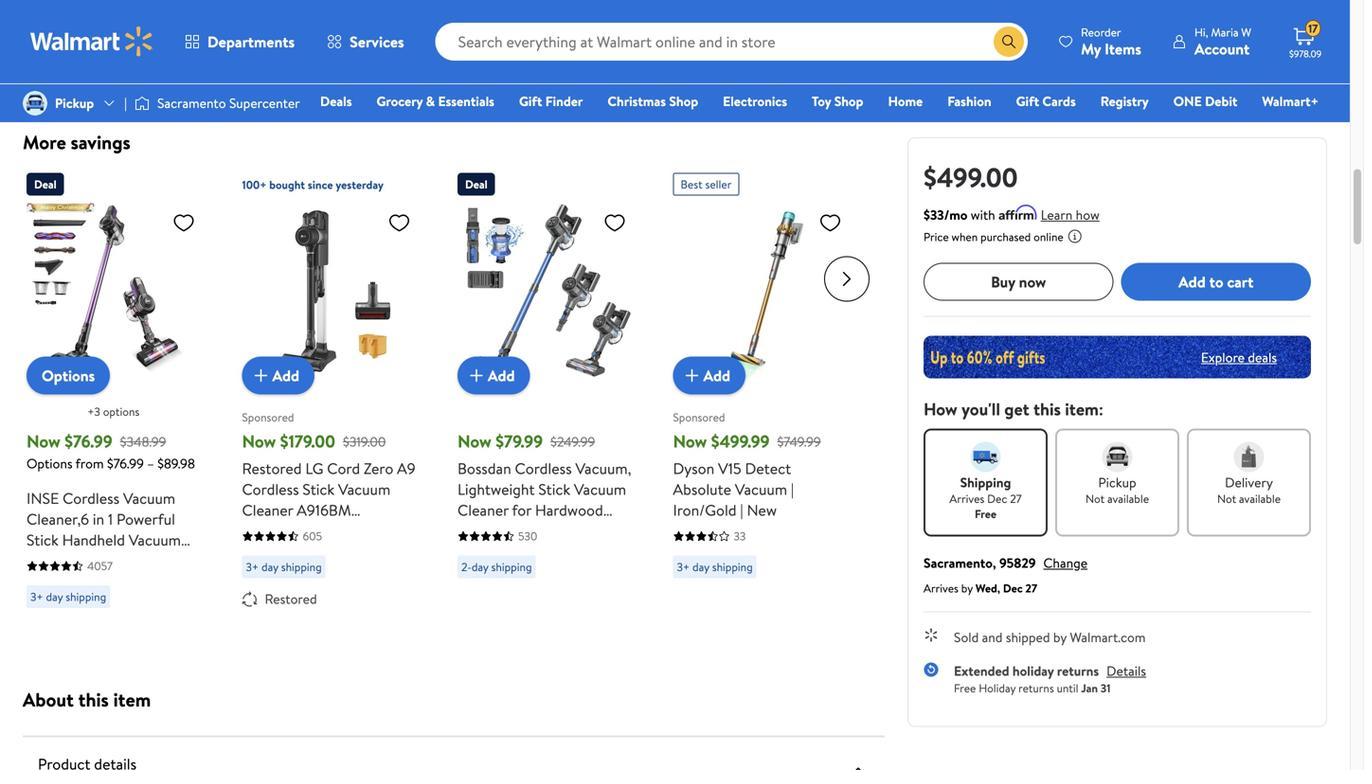 Task type: describe. For each thing, give the bounding box(es) containing it.
1 horizontal spatial this
[[1034, 398, 1062, 421]]

explore
[[1202, 348, 1245, 367]]

product group containing now $79.99
[[458, 165, 634, 616]]

extended
[[954, 662, 1010, 681]]

3+ down (refurbished) on the left bottom of the page
[[246, 559, 259, 575]]

now $76.99 $348.99 options from $76.99 – $89.98
[[27, 430, 195, 473]]

home link
[[880, 91, 932, 111]]

toy shop link
[[804, 91, 872, 111]]

shipping down 33
[[712, 559, 753, 575]]

for inside inse cordless vacuum cleaner,6 in 1 powerful stick handheld vacuum with 2200mah rechargeable battery,20kpa vacuum cleaner,45min runtime,lightweight cordless stick vacuum for hard floor carpet pet hair
[[178, 655, 198, 676]]

cart
[[1228, 271, 1254, 292]]

3+ up the 'cleaner,45min'
[[30, 589, 43, 605]]

sacramento
[[157, 94, 226, 112]]

new inside now $79.99 $249.99 bossdan cordless vacuum, lightweight  stick vacuum cleaner for hardwood floor, quiet, blue, new
[[580, 521, 610, 542]]

add button for now $499.99
[[673, 357, 746, 395]]

$249.99
[[551, 432, 595, 451]]

options inside 'now $76.99 $348.99 options from $76.99 – $89.98'
[[27, 454, 73, 473]]

christmas shop
[[608, 92, 699, 110]]

Walmart Site-Wide search field
[[436, 23, 1028, 61]]

27 inside shipping arrives dec 27 free
[[1011, 491, 1022, 507]]

quiet,
[[499, 521, 540, 542]]

maria
[[1212, 24, 1239, 40]]

sponsored for $499.99
[[673, 409, 726, 426]]

grocery & essentials
[[377, 92, 495, 110]]

sold and shipped by walmart.com
[[954, 628, 1146, 647]]

sacramento supercenter
[[157, 94, 300, 112]]

bossdan cordless vacuum, lightweight  stick vacuum cleaner for hardwood floor, quiet, blue, new image
[[458, 203, 634, 380]]

restored lg cord zero a9 cordless stick vacuum cleaner a916bm (refurbished) image
[[242, 203, 418, 380]]

handheld
[[62, 530, 125, 551]]

arrives inside sacramento, 95829 change arrives by wed, dec 27
[[924, 581, 959, 597]]

bossdan
[[458, 458, 512, 479]]

vacuum inside sponsored now $499.99 $749.99 dyson v15 detect absolute vacuum | iron/gold | new
[[735, 479, 788, 500]]

now inside sponsored now $179.00 $319.00 restored lg cord zero a9 cordless stick vacuum cleaner a916bm (refurbished)
[[242, 430, 276, 454]]

item
[[113, 687, 151, 713]]

next slide for more savings list image
[[825, 256, 870, 302]]

debit
[[1206, 92, 1238, 110]]

hi,
[[1195, 24, 1209, 40]]

about this item
[[23, 687, 151, 713]]

not for delivery
[[1218, 491, 1237, 507]]

registry
[[1101, 92, 1149, 110]]

vacuum right 1
[[129, 530, 181, 551]]

shipping arrives dec 27 free
[[950, 473, 1022, 522]]

finder
[[546, 92, 583, 110]]

1
[[108, 509, 113, 530]]

100+ bought since yesterday
[[242, 177, 384, 193]]

$499.99
[[711, 430, 770, 454]]

and
[[983, 628, 1003, 647]]

day down iron/gold at the bottom of page
[[693, 559, 710, 575]]

departments button
[[169, 19, 311, 64]]

since
[[308, 177, 333, 193]]

100+
[[242, 177, 267, 193]]

pickup not available
[[1086, 473, 1150, 507]]

hair
[[27, 697, 54, 718]]

vacuum up "item"
[[123, 655, 175, 676]]

until
[[1057, 681, 1079, 697]]

vacuum inside now $79.99 $249.99 bossdan cordless vacuum, lightweight  stick vacuum cleaner for hardwood floor, quiet, blue, new
[[574, 479, 627, 500]]

gift for gift finder
[[519, 92, 543, 110]]

learn how
[[1041, 206, 1100, 224]]

cordless down from
[[63, 488, 120, 509]]

home
[[889, 92, 923, 110]]

best
[[681, 176, 703, 192]]

add to cart
[[1179, 271, 1254, 292]]

$89.98
[[157, 454, 195, 473]]

deal for inse cordless vacuum cleaner,6 in 1 powerful stick handheld vacuum with 2200mah rechargeable battery,20kpa vacuum cleaner,45min runtime,lightweight cordless stick vacuum for hard floor carpet pet hair image
[[34, 176, 57, 192]]

pickup for pickup not available
[[1099, 473, 1137, 492]]

gift cards link
[[1008, 91, 1085, 111]]

shipping down 530 at the bottom left of the page
[[491, 559, 532, 575]]

w
[[1242, 24, 1252, 40]]

add to favorites list, bossdan cordless vacuum, lightweight  stick vacuum cleaner for hardwood floor, quiet, blue, new image
[[604, 211, 627, 235]]

from
[[76, 454, 104, 473]]

33
[[734, 528, 746, 545]]

yesterday
[[336, 177, 384, 193]]

sponsored now $499.99 $749.99 dyson v15 detect absolute vacuum | iron/gold | new
[[673, 409, 821, 521]]

intent image for shipping image
[[971, 442, 1001, 472]]

dyson v15 detect absolute vacuum | iron/gold | new image
[[673, 203, 850, 380]]

1 horizontal spatial by
[[1054, 628, 1067, 647]]

reorder my items
[[1082, 24, 1142, 59]]

add for restored lg cord zero a9 cordless stick vacuum cleaner a916bm (refurbished) image
[[273, 365, 300, 386]]

$319.00
[[343, 432, 386, 451]]

sponsored now $179.00 $319.00 restored lg cord zero a9 cordless stick vacuum cleaner a916bm (refurbished)
[[242, 409, 416, 542]]

inse
[[27, 488, 59, 509]]

product details image
[[847, 761, 870, 771]]

walmart+
[[1263, 92, 1319, 110]]

holiday
[[979, 681, 1016, 697]]

how you'll get this item:
[[924, 398, 1104, 421]]

day up essentials
[[477, 16, 494, 32]]

one
[[1174, 92, 1203, 110]]

dec inside shipping arrives dec 27 free
[[988, 491, 1008, 507]]

deals
[[1249, 348, 1278, 367]]

$79.99
[[496, 430, 543, 454]]

explore deals link
[[1194, 341, 1285, 374]]

savings
[[71, 129, 131, 155]]

add inside "button"
[[1179, 271, 1206, 292]]

0 horizontal spatial |
[[124, 94, 127, 112]]

1 horizontal spatial returns
[[1058, 662, 1100, 681]]

shipping up the 'cleaner,45min'
[[66, 589, 106, 605]]

add for bossdan cordless vacuum, lightweight  stick vacuum cleaner for hardwood floor, quiet, blue, new image
[[488, 365, 515, 386]]

+3
[[87, 404, 100, 420]]

2 horizontal spatial |
[[791, 479, 794, 500]]

christmas shop link
[[599, 91, 707, 111]]

purchased
[[981, 229, 1031, 245]]

not for pickup
[[1086, 491, 1105, 507]]

now $79.99 $249.99 bossdan cordless vacuum, lightweight  stick vacuum cleaner for hardwood floor, quiet, blue, new
[[458, 430, 632, 542]]

27 inside sacramento, 95829 change arrives by wed, dec 27
[[1026, 581, 1038, 597]]

&
[[426, 92, 435, 110]]

$33/mo with
[[924, 206, 996, 224]]

powerful
[[117, 509, 175, 530]]

hardwood
[[535, 500, 604, 521]]

vacuum up runtime,lightweight
[[125, 592, 177, 613]]

to
[[1210, 271, 1224, 292]]

hard
[[27, 676, 59, 697]]

arrives inside shipping arrives dec 27 free
[[950, 491, 985, 507]]

2-day shipping
[[462, 559, 532, 575]]

shipping
[[961, 473, 1012, 492]]

deal for bossdan cordless vacuum, lightweight  stick vacuum cleaner for hardwood floor, quiet, blue, new image
[[465, 176, 488, 192]]

in
[[93, 509, 104, 530]]

change
[[1044, 554, 1088, 572]]

grocery
[[377, 92, 423, 110]]

pet
[[150, 676, 172, 697]]

0 horizontal spatial returns
[[1019, 681, 1055, 697]]

intent image for pickup image
[[1103, 442, 1133, 472]]

31
[[1101, 681, 1111, 697]]

605
[[303, 528, 322, 545]]

0 vertical spatial $76.99
[[65, 430, 112, 454]]



Task type: locate. For each thing, give the bounding box(es) containing it.
you'll
[[962, 398, 1001, 421]]

0 horizontal spatial available
[[1108, 491, 1150, 507]]

27 up 95829
[[1011, 491, 1022, 507]]

how
[[924, 398, 958, 421]]

2 sponsored from the left
[[673, 409, 726, 426]]

add to cart image
[[465, 364, 488, 387], [681, 364, 704, 387]]

up to sixty percent off deals. shop now. image
[[924, 336, 1312, 379]]

absolute
[[673, 479, 732, 500]]

free for shipping
[[975, 506, 997, 522]]

add button for now $179.00
[[242, 357, 315, 395]]

not inside pickup not available
[[1086, 491, 1105, 507]]

1 add to cart image from the left
[[465, 364, 488, 387]]

options inside options link
[[42, 365, 95, 386]]

cleaner down "bossdan"
[[458, 500, 509, 521]]

3+ up essentials
[[462, 16, 475, 32]]

cordless up (refurbished) on the left bottom of the page
[[242, 479, 299, 500]]

pickup inside pickup not available
[[1099, 473, 1137, 492]]

vacuum inside sponsored now $179.00 $319.00 restored lg cord zero a9 cordless stick vacuum cleaner a916bm (refurbished)
[[338, 479, 391, 500]]

free inside extended holiday returns details free holiday returns until jan 31
[[954, 681, 977, 697]]

services
[[350, 31, 404, 52]]

buy now button
[[924, 263, 1114, 301]]

27 down 95829
[[1026, 581, 1038, 597]]

1 vertical spatial this
[[78, 687, 109, 713]]

rechargeable
[[27, 572, 116, 592]]

0 vertical spatial dec
[[988, 491, 1008, 507]]

when
[[952, 229, 978, 245]]

learn how button
[[1041, 205, 1100, 225]]

1 horizontal spatial gift
[[1017, 92, 1040, 110]]

0 horizontal spatial 27
[[1011, 491, 1022, 507]]

0 vertical spatial 27
[[1011, 491, 1022, 507]]

shop right christmas
[[670, 92, 699, 110]]

0 horizontal spatial cleaner
[[242, 500, 293, 521]]

0 vertical spatial pickup
[[55, 94, 94, 112]]

2 horizontal spatial add button
[[673, 357, 746, 395]]

search icon image
[[1002, 34, 1017, 49]]

1 vertical spatial restored
[[265, 590, 317, 609]]

more savings
[[23, 129, 131, 155]]

available inside pickup not available
[[1108, 491, 1150, 507]]

1 available from the left
[[1108, 491, 1150, 507]]

sponsored inside sponsored now $179.00 $319.00 restored lg cord zero a9 cordless stick vacuum cleaner a916bm (refurbished)
[[242, 409, 294, 426]]

cleaner inside now $79.99 $249.99 bossdan cordless vacuum, lightweight  stick vacuum cleaner for hardwood floor, quiet, blue, new
[[458, 500, 509, 521]]

deal down more
[[34, 176, 57, 192]]

gift inside 'link'
[[1017, 92, 1040, 110]]

add button up the $79.99
[[458, 357, 530, 395]]

dec inside sacramento, 95829 change arrives by wed, dec 27
[[1004, 581, 1023, 597]]

0 horizontal spatial add to cart image
[[465, 364, 488, 387]]

holiday
[[1013, 662, 1054, 681]]

this left "item"
[[78, 687, 109, 713]]

walmart+ link
[[1254, 91, 1328, 111]]

not down intent image for delivery
[[1218, 491, 1237, 507]]

vacuum down – in the left of the page
[[123, 488, 176, 509]]

add up $179.00
[[273, 365, 300, 386]]

| up 33
[[741, 500, 744, 521]]

now up "bossdan"
[[458, 430, 492, 454]]

now inside 'now $76.99 $348.99 options from $76.99 – $89.98'
[[27, 430, 60, 454]]

1 horizontal spatial available
[[1240, 491, 1281, 507]]

0 horizontal spatial new
[[580, 521, 610, 542]]

1 horizontal spatial pickup
[[1099, 473, 1137, 492]]

3 add button from the left
[[673, 357, 746, 395]]

1 vertical spatial $76.99
[[107, 454, 144, 473]]

1 horizontal spatial add button
[[458, 357, 530, 395]]

items
[[1105, 38, 1142, 59]]

this right get
[[1034, 398, 1062, 421]]

floor
[[62, 676, 97, 697]]

toy shop
[[812, 92, 864, 110]]

3+ day shipping up the 'cleaner,45min'
[[30, 589, 106, 605]]

wed,
[[976, 581, 1001, 597]]

0 vertical spatial by
[[962, 581, 973, 597]]

530
[[518, 528, 538, 545]]

0 vertical spatial options
[[42, 365, 95, 386]]

1 horizontal spatial not
[[1218, 491, 1237, 507]]

free down shipping on the right of the page
[[975, 506, 997, 522]]

new
[[747, 500, 777, 521], [580, 521, 610, 542]]

cordless inside now $79.99 $249.99 bossdan cordless vacuum, lightweight  stick vacuum cleaner for hardwood floor, quiet, blue, new
[[515, 458, 572, 479]]

add to cart image for deal
[[465, 364, 488, 387]]

deals
[[320, 92, 352, 110]]

new inside sponsored now $499.99 $749.99 dyson v15 detect absolute vacuum | iron/gold | new
[[747, 500, 777, 521]]

| up savings
[[124, 94, 127, 112]]

4057
[[87, 558, 113, 574]]

1 deal from the left
[[34, 176, 57, 192]]

pickup for pickup
[[55, 94, 94, 112]]

0 vertical spatial with
[[971, 206, 996, 224]]

add up the $79.99
[[488, 365, 515, 386]]

sponsored down add to cart icon
[[242, 409, 294, 426]]

by right shipped
[[1054, 628, 1067, 647]]

3+ day shipping
[[462, 16, 538, 32], [246, 559, 322, 575], [677, 559, 753, 575], [30, 589, 106, 605]]

1 horizontal spatial cleaner
[[458, 500, 509, 521]]

2 cleaner from the left
[[458, 500, 509, 521]]

now
[[1020, 271, 1047, 292]]

0 horizontal spatial deal
[[34, 176, 57, 192]]

+3 options
[[87, 404, 140, 420]]

runtime,lightweight
[[27, 634, 163, 655]]

1 horizontal spatial for
[[512, 500, 532, 521]]

1 horizontal spatial with
[[971, 206, 996, 224]]

with up price when purchased online
[[971, 206, 996, 224]]

1 now from the left
[[27, 430, 60, 454]]

stick up 605
[[303, 479, 335, 500]]

1 sponsored from the left
[[242, 409, 294, 426]]

$76.99 up from
[[65, 430, 112, 454]]

gift left cards
[[1017, 92, 1040, 110]]

inse cordless vacuum cleaner,6 in 1 powerful stick handheld vacuum with 2200mah rechargeable battery,20kpa vacuum cleaner,45min runtime,lightweight cordless stick vacuum for hard floor carpet pet hair image
[[27, 203, 203, 380]]

2 deal from the left
[[465, 176, 488, 192]]

jan
[[1082, 681, 1099, 697]]

–
[[147, 454, 154, 473]]

affirm image
[[1000, 205, 1038, 220]]

for up 530 at the bottom left of the page
[[512, 500, 532, 521]]

cordless down the $79.99
[[515, 458, 572, 479]]

battery,20kpa
[[27, 592, 121, 613]]

free
[[975, 506, 997, 522], [954, 681, 977, 697]]

3+ day shipping up essentials
[[462, 16, 538, 32]]

product group containing now $76.99
[[27, 165, 203, 718]]

0 horizontal spatial pickup
[[55, 94, 94, 112]]

available down intent image for delivery
[[1240, 491, 1281, 507]]

2 now from the left
[[242, 430, 276, 454]]

3+ day shipping down (refurbished) on the left bottom of the page
[[246, 559, 322, 575]]

arrives
[[950, 491, 985, 507], [924, 581, 959, 597]]

intent image for delivery image
[[1235, 442, 1265, 472]]

product group containing now $179.00
[[242, 165, 418, 616]]

1 gift from the left
[[519, 92, 543, 110]]

Search search field
[[436, 23, 1028, 61]]

reorder
[[1082, 24, 1122, 40]]

add to cart image for best seller
[[681, 364, 704, 387]]

restored left lg
[[242, 458, 302, 479]]

 image
[[23, 91, 47, 116]]

dec right wed,
[[1004, 581, 1023, 597]]

add to cart image
[[250, 364, 273, 387]]

1 horizontal spatial add to cart image
[[681, 364, 704, 387]]

sacramento, 95829 change arrives by wed, dec 27
[[924, 554, 1088, 597]]

walmart image
[[30, 27, 154, 57]]

add left to at the right
[[1179, 271, 1206, 292]]

stick down inse
[[27, 530, 59, 551]]

vacuum left a9
[[338, 479, 391, 500]]

gift for gift cards
[[1017, 92, 1040, 110]]

cordless inside sponsored now $179.00 $319.00 restored lg cord zero a9 cordless stick vacuum cleaner a916bm (refurbished)
[[242, 479, 299, 500]]

0 horizontal spatial this
[[78, 687, 109, 713]]

best seller
[[681, 176, 732, 192]]

with down cleaner,6
[[27, 551, 55, 572]]

add up the $499.99
[[704, 365, 731, 386]]

toy
[[812, 92, 832, 110]]

1 vertical spatial by
[[1054, 628, 1067, 647]]

$76.99 left – in the left of the page
[[107, 454, 144, 473]]

1 add button from the left
[[242, 357, 315, 395]]

0 horizontal spatial shop
[[670, 92, 699, 110]]

one debit
[[1174, 92, 1238, 110]]

1 horizontal spatial |
[[741, 500, 744, 521]]

how
[[1076, 206, 1100, 224]]

$33/mo
[[924, 206, 968, 224]]

a9
[[397, 458, 416, 479]]

1 vertical spatial arrives
[[924, 581, 959, 597]]

pickup down intent image for pickup
[[1099, 473, 1137, 492]]

online
[[1034, 229, 1064, 245]]

for
[[512, 500, 532, 521], [178, 655, 198, 676]]

not inside delivery not available
[[1218, 491, 1237, 507]]

$179.00
[[280, 430, 336, 454]]

1 horizontal spatial sponsored
[[673, 409, 726, 426]]

delivery not available
[[1218, 473, 1281, 507]]

by left wed,
[[962, 581, 973, 597]]

 image
[[135, 94, 150, 113]]

dyson
[[673, 458, 715, 479]]

now
[[27, 430, 60, 454], [242, 430, 276, 454], [458, 430, 492, 454], [673, 430, 707, 454]]

learn
[[1041, 206, 1073, 224]]

grocery & essentials link
[[368, 91, 503, 111]]

day up the 'cleaner,45min'
[[46, 589, 63, 605]]

get
[[1005, 398, 1030, 421]]

1 vertical spatial 27
[[1026, 581, 1038, 597]]

sacramento,
[[924, 554, 997, 572]]

returns left 31
[[1058, 662, 1100, 681]]

day down (refurbished) on the left bottom of the page
[[262, 559, 278, 575]]

0 vertical spatial arrives
[[950, 491, 985, 507]]

with inside inse cordless vacuum cleaner,6 in 1 powerful stick handheld vacuum with 2200mah rechargeable battery,20kpa vacuum cleaner,45min runtime,lightweight cordless stick vacuum for hard floor carpet pet hair
[[27, 551, 55, 572]]

1 vertical spatial with
[[27, 551, 55, 572]]

add to cart image up "bossdan"
[[465, 364, 488, 387]]

restored inside sponsored now $179.00 $319.00 restored lg cord zero a9 cordless stick vacuum cleaner a916bm (refurbished)
[[242, 458, 302, 479]]

new down detect
[[747, 500, 777, 521]]

2-
[[462, 559, 472, 575]]

more
[[23, 129, 66, 155]]

extended holiday returns details free holiday returns until jan 31
[[954, 662, 1147, 697]]

electronics link
[[715, 91, 796, 111]]

3+ day shipping down 33
[[677, 559, 753, 575]]

shop for toy shop
[[835, 92, 864, 110]]

stick inside sponsored now $179.00 $319.00 restored lg cord zero a9 cordless stick vacuum cleaner a916bm (refurbished)
[[303, 479, 335, 500]]

vacuum
[[338, 479, 391, 500], [574, 479, 627, 500], [735, 479, 788, 500], [123, 488, 176, 509], [129, 530, 181, 551], [125, 592, 177, 613], [123, 655, 175, 676]]

cleaner,6
[[27, 509, 89, 530]]

4 now from the left
[[673, 430, 707, 454]]

add to favorites list, dyson v15 detect absolute vacuum | iron/gold | new image
[[819, 211, 842, 235]]

for right "pet"
[[178, 655, 198, 676]]

item:
[[1066, 398, 1104, 421]]

sponsored for $179.00
[[242, 409, 294, 426]]

2 add button from the left
[[458, 357, 530, 395]]

1 horizontal spatial 27
[[1026, 581, 1038, 597]]

now up inse
[[27, 430, 60, 454]]

lg
[[306, 458, 324, 479]]

zero
[[364, 458, 394, 479]]

2 gift from the left
[[1017, 92, 1040, 110]]

free left 'holiday' at right bottom
[[954, 681, 977, 697]]

0 vertical spatial for
[[512, 500, 532, 521]]

legal information image
[[1068, 229, 1083, 244]]

pickup up more savings
[[55, 94, 94, 112]]

1 vertical spatial options
[[27, 454, 73, 473]]

shop for christmas shop
[[670, 92, 699, 110]]

delivery
[[1226, 473, 1274, 492]]

1 horizontal spatial deal
[[465, 176, 488, 192]]

stick up about this item
[[87, 655, 119, 676]]

product group containing now $499.99
[[673, 165, 850, 616]]

add to favorites list, restored lg cord zero a9 cordless stick vacuum cleaner a916bm (refurbished) image
[[388, 211, 411, 235]]

details
[[1107, 662, 1147, 681]]

95829
[[1000, 554, 1036, 572]]

0 horizontal spatial by
[[962, 581, 973, 597]]

add button up $179.00
[[242, 357, 315, 395]]

1 vertical spatial free
[[954, 681, 977, 697]]

vacuum,
[[576, 458, 632, 479]]

cards
[[1043, 92, 1076, 110]]

0 horizontal spatial for
[[178, 655, 198, 676]]

iron/gold
[[673, 500, 737, 521]]

now inside now $79.99 $249.99 bossdan cordless vacuum, lightweight  stick vacuum cleaner for hardwood floor, quiet, blue, new
[[458, 430, 492, 454]]

| down $749.99
[[791, 479, 794, 500]]

new right blue,
[[580, 521, 610, 542]]

now up dyson
[[673, 430, 707, 454]]

1 vertical spatial dec
[[1004, 581, 1023, 597]]

shop right toy
[[835, 92, 864, 110]]

add to cart image up dyson
[[681, 364, 704, 387]]

available down intent image for pickup
[[1108, 491, 1150, 507]]

sponsored up the $499.99
[[673, 409, 726, 426]]

now left $179.00
[[242, 430, 276, 454]]

free inside shipping arrives dec 27 free
[[975, 506, 997, 522]]

0 vertical spatial free
[[975, 506, 997, 522]]

2 available from the left
[[1240, 491, 1281, 507]]

1 shop from the left
[[670, 92, 699, 110]]

gift left finder
[[519, 92, 543, 110]]

1 vertical spatial pickup
[[1099, 473, 1137, 492]]

free for extended
[[954, 681, 977, 697]]

1 horizontal spatial shop
[[835, 92, 864, 110]]

by inside sacramento, 95829 change arrives by wed, dec 27
[[962, 581, 973, 597]]

options up +3
[[42, 365, 95, 386]]

not down intent image for pickup
[[1086, 491, 1105, 507]]

1 cleaner from the left
[[242, 500, 293, 521]]

lightweight
[[458, 479, 535, 500]]

options
[[42, 365, 95, 386], [27, 454, 73, 473]]

supercenter
[[229, 94, 300, 112]]

2 not from the left
[[1218, 491, 1237, 507]]

3+
[[462, 16, 475, 32], [246, 559, 259, 575], [677, 559, 690, 575], [30, 589, 43, 605]]

2 shop from the left
[[835, 92, 864, 110]]

vacuum up 33
[[735, 479, 788, 500]]

1 vertical spatial for
[[178, 655, 198, 676]]

available inside delivery not available
[[1240, 491, 1281, 507]]

day down floor,
[[472, 559, 489, 575]]

stick inside now $79.99 $249.99 bossdan cordless vacuum, lightweight  stick vacuum cleaner for hardwood floor, quiet, blue, new
[[539, 479, 571, 500]]

product group
[[27, 0, 200, 91], [673, 0, 847, 91], [27, 165, 203, 718], [242, 165, 418, 616], [458, 165, 634, 616], [673, 165, 850, 616]]

0 horizontal spatial gift
[[519, 92, 543, 110]]

0 vertical spatial this
[[1034, 398, 1062, 421]]

0 horizontal spatial with
[[27, 551, 55, 572]]

returns left "until"
[[1019, 681, 1055, 697]]

shipping down 605
[[281, 559, 322, 575]]

available for delivery
[[1240, 491, 1281, 507]]

cleaner left a916bm
[[242, 500, 293, 521]]

0 vertical spatial restored
[[242, 458, 302, 479]]

3+ down iron/gold at the bottom of page
[[677, 559, 690, 575]]

1 not from the left
[[1086, 491, 1105, 507]]

dec down intent image for shipping
[[988, 491, 1008, 507]]

arrives down intent image for shipping
[[950, 491, 985, 507]]

0 horizontal spatial add button
[[242, 357, 315, 395]]

options link
[[27, 357, 110, 395]]

$499.00
[[924, 159, 1018, 196]]

gift finder link
[[511, 91, 592, 111]]

account
[[1195, 38, 1250, 59]]

(refurbished)
[[242, 521, 332, 542]]

cordless up about
[[27, 655, 83, 676]]

restored down 605
[[265, 590, 317, 609]]

deal down essentials
[[465, 176, 488, 192]]

cleaner inside sponsored now $179.00 $319.00 restored lg cord zero a9 cordless stick vacuum cleaner a916bm (refurbished)
[[242, 500, 293, 521]]

for inside now $79.99 $249.99 bossdan cordless vacuum, lightweight  stick vacuum cleaner for hardwood floor, quiet, blue, new
[[512, 500, 532, 521]]

returns
[[1058, 662, 1100, 681], [1019, 681, 1055, 697]]

options up inse
[[27, 454, 73, 473]]

stick up blue,
[[539, 479, 571, 500]]

not
[[1086, 491, 1105, 507], [1218, 491, 1237, 507]]

arrives down sacramento,
[[924, 581, 959, 597]]

vacuum down $249.99
[[574, 479, 627, 500]]

0 horizontal spatial sponsored
[[242, 409, 294, 426]]

options
[[103, 404, 140, 420]]

add to favorites list, inse cordless vacuum cleaner,6 in 1 powerful stick handheld vacuum with 2200mah rechargeable battery,20kpa vacuum cleaner,45min runtime,lightweight cordless stick vacuum for hard floor carpet pet hair image
[[173, 211, 195, 235]]

add button up the $499.99
[[673, 357, 746, 395]]

2200mah
[[58, 551, 124, 572]]

0 horizontal spatial not
[[1086, 491, 1105, 507]]

add for the dyson v15 detect absolute vacuum | iron/gold | new image
[[704, 365, 731, 386]]

shipping up gift finder link
[[497, 16, 538, 32]]

2 add to cart image from the left
[[681, 364, 704, 387]]

with
[[971, 206, 996, 224], [27, 551, 55, 572]]

now inside sponsored now $499.99 $749.99 dyson v15 detect absolute vacuum | iron/gold | new
[[673, 430, 707, 454]]

3 now from the left
[[458, 430, 492, 454]]

1 horizontal spatial new
[[747, 500, 777, 521]]

available for pickup
[[1108, 491, 1150, 507]]

sponsored inside sponsored now $499.99 $749.99 dyson v15 detect absolute vacuum | iron/gold | new
[[673, 409, 726, 426]]

change button
[[1044, 554, 1088, 572]]



Task type: vqa. For each thing, say whether or not it's contained in the screenshot.
Women
no



